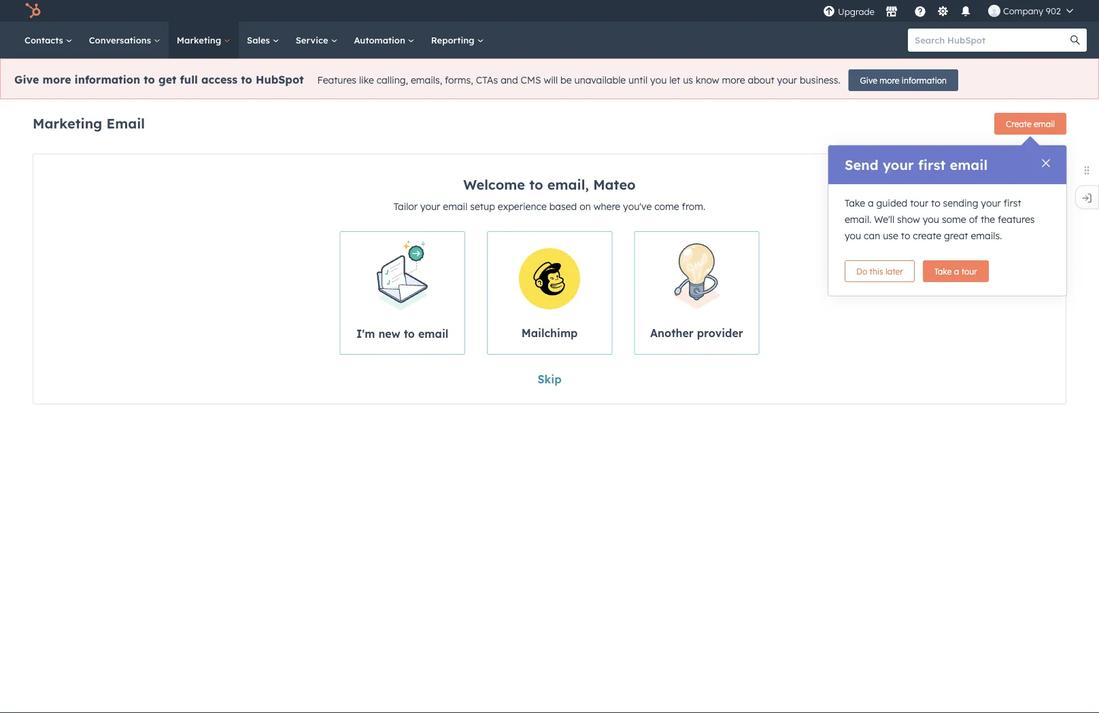 Task type: vqa. For each thing, say whether or not it's contained in the screenshot.
'john smith' icon
no



Task type: describe. For each thing, give the bounding box(es) containing it.
email inside option
[[419, 327, 449, 341]]

experience
[[498, 201, 547, 213]]

welcome to email, mateo
[[464, 176, 636, 193]]

your inside take a guided tour to sending your first email. we'll show you some of the features you can use to create great emails.
[[982, 197, 1002, 209]]

welcome
[[464, 176, 525, 193]]

create email
[[1007, 119, 1056, 129]]

let
[[670, 74, 681, 86]]

email
[[107, 115, 145, 132]]

based
[[550, 201, 577, 213]]

unavailable
[[575, 74, 626, 86]]

902
[[1047, 5, 1062, 16]]

skip
[[538, 373, 562, 387]]

marketing email banner
[[33, 109, 1067, 140]]

email.
[[845, 214, 872, 226]]

help button
[[909, 0, 932, 22]]

0 vertical spatial first
[[919, 157, 946, 174]]

mailchimp
[[522, 327, 578, 340]]

reporting
[[431, 34, 477, 46]]

create
[[914, 230, 942, 242]]

to inside option
[[404, 327, 415, 341]]

this
[[870, 266, 884, 277]]

features
[[318, 74, 357, 86]]

take for take a guided tour to sending your first email. we'll show you some of the features you can use to create great emails.
[[845, 197, 866, 209]]

take a tour
[[935, 266, 978, 277]]

use
[[884, 230, 899, 242]]

hubspot image
[[25, 3, 41, 19]]

us
[[683, 74, 694, 86]]

Mailchimp checkbox
[[487, 231, 613, 355]]

tour inside take a guided tour to sending your first email. we'll show you some of the features you can use to create great emails.
[[911, 197, 929, 209]]

settings link
[[935, 4, 952, 18]]

emails,
[[411, 74, 443, 86]]

from.
[[682, 201, 706, 213]]

give more information
[[861, 75, 947, 85]]

calling,
[[377, 74, 408, 86]]

service
[[296, 34, 331, 46]]

business.
[[800, 74, 841, 86]]

create
[[1007, 119, 1032, 129]]

tailor your email setup experience based on where you've come from.
[[394, 201, 706, 213]]

some
[[943, 214, 967, 226]]

where
[[594, 201, 621, 213]]

send
[[845, 157, 879, 174]]

menu containing company 902
[[822, 0, 1084, 22]]

forms,
[[445, 74, 474, 86]]

0 vertical spatial you
[[651, 74, 667, 86]]

a for guided
[[868, 197, 874, 209]]

contacts link
[[16, 22, 81, 59]]

to left sending on the top right of page
[[932, 197, 941, 209]]

marketing for marketing email
[[33, 115, 102, 132]]

company 902
[[1004, 5, 1062, 16]]

the
[[981, 214, 996, 226]]

email left setup
[[443, 201, 468, 213]]

2 vertical spatial you
[[845, 230, 862, 242]]

get
[[159, 73, 177, 87]]

notifications image
[[960, 6, 973, 18]]

do this later button
[[845, 261, 915, 282]]

features like calling, emails, forms, ctas and cms will be unavailable until you let us know more about your business.
[[318, 74, 841, 86]]

create email button
[[995, 113, 1067, 135]]

show
[[898, 214, 921, 226]]

features
[[999, 214, 1036, 226]]

Search HubSpot search field
[[909, 29, 1075, 52]]

reporting link
[[423, 22, 492, 59]]

1 horizontal spatial more
[[722, 74, 746, 86]]

skip button
[[538, 372, 562, 388]]

2 horizontal spatial you
[[923, 214, 940, 226]]

upgrade
[[838, 6, 875, 17]]

mateo
[[594, 176, 636, 193]]

give more information to get full access to hubspot
[[14, 73, 304, 87]]

ctas
[[476, 74, 498, 86]]

sales
[[247, 34, 273, 46]]

your right tailor
[[421, 201, 441, 213]]

company
[[1004, 5, 1044, 16]]

service link
[[288, 22, 346, 59]]

email inside "button"
[[1035, 119, 1056, 129]]

take a tour button
[[923, 261, 989, 282]]

will
[[544, 74, 558, 86]]



Task type: locate. For each thing, give the bounding box(es) containing it.
marketplaces image
[[886, 6, 898, 18]]

marketing inside marketing link
[[177, 34, 224, 46]]

give more information link
[[849, 69, 959, 91]]

1 vertical spatial take
[[935, 266, 953, 277]]

you up create
[[923, 214, 940, 226]]

tour up show
[[911, 197, 929, 209]]

give inside give more information link
[[861, 75, 878, 85]]

help image
[[915, 6, 927, 18]]

conversations
[[89, 34, 154, 46]]

like
[[359, 74, 374, 86]]

first up features
[[1004, 197, 1022, 209]]

contacts
[[25, 34, 66, 46]]

email up sending on the top right of page
[[950, 157, 988, 174]]

2 horizontal spatial more
[[880, 75, 900, 85]]

0 horizontal spatial marketing
[[33, 115, 102, 132]]

another provider link
[[635, 231, 760, 355]]

search button
[[1064, 29, 1088, 52]]

marketing
[[177, 34, 224, 46], [33, 115, 102, 132]]

another
[[651, 326, 694, 340]]

tour
[[911, 197, 929, 209], [962, 266, 978, 277]]

1 horizontal spatial tour
[[962, 266, 978, 277]]

first up sending on the top right of page
[[919, 157, 946, 174]]

email right create
[[1035, 119, 1056, 129]]

0 horizontal spatial you
[[651, 74, 667, 86]]

i'm
[[357, 327, 375, 341]]

come
[[655, 201, 680, 213]]

marketing for marketing
[[177, 34, 224, 46]]

1 vertical spatial you
[[923, 214, 940, 226]]

you down 'email.'
[[845, 230, 862, 242]]

marketplaces button
[[878, 0, 906, 22]]

take for take a tour
[[935, 266, 953, 277]]

automation
[[354, 34, 408, 46]]

to up tailor your email setup experience based on where you've come from.
[[530, 176, 544, 193]]

0 horizontal spatial information
[[75, 73, 140, 87]]

take inside take a guided tour to sending your first email. we'll show you some of the features you can use to create great emails.
[[845, 197, 866, 209]]

marketing link
[[169, 22, 239, 59]]

0 vertical spatial a
[[868, 197, 874, 209]]

information
[[75, 73, 140, 87], [902, 75, 947, 85]]

1 horizontal spatial marketing
[[177, 34, 224, 46]]

to right new at the left top
[[404, 327, 415, 341]]

another provider
[[651, 326, 744, 340]]

1 vertical spatial first
[[1004, 197, 1022, 209]]

access
[[201, 73, 238, 87]]

tailor
[[394, 201, 418, 213]]

0 vertical spatial take
[[845, 197, 866, 209]]

hubspot link
[[16, 3, 51, 19]]

your up the the
[[982, 197, 1002, 209]]

give for give more information
[[861, 75, 878, 85]]

and
[[501, 74, 518, 86]]

take down great
[[935, 266, 953, 277]]

guided
[[877, 197, 908, 209]]

can
[[864, 230, 881, 242]]

emails.
[[972, 230, 1003, 242]]

0 horizontal spatial more
[[43, 73, 71, 87]]

1 horizontal spatial a
[[955, 266, 960, 277]]

first
[[919, 157, 946, 174], [1004, 197, 1022, 209]]

take up 'email.'
[[845, 197, 866, 209]]

a down great
[[955, 266, 960, 277]]

menu
[[822, 0, 1084, 22]]

more for give more information
[[880, 75, 900, 85]]

0 vertical spatial marketing
[[177, 34, 224, 46]]

take
[[845, 197, 866, 209], [935, 266, 953, 277]]

give
[[14, 73, 39, 87], [861, 75, 878, 85]]

to right access
[[241, 73, 252, 87]]

information inside give more information link
[[902, 75, 947, 85]]

1 horizontal spatial information
[[902, 75, 947, 85]]

automation link
[[346, 22, 423, 59]]

Another provider checkbox
[[635, 231, 760, 355]]

settings image
[[937, 6, 950, 18]]

a inside button
[[955, 266, 960, 277]]

you've
[[624, 201, 652, 213]]

we'll
[[875, 214, 895, 226]]

0 horizontal spatial a
[[868, 197, 874, 209]]

a up 'email.'
[[868, 197, 874, 209]]

0 vertical spatial tour
[[911, 197, 929, 209]]

0 horizontal spatial take
[[845, 197, 866, 209]]

your right about
[[778, 74, 798, 86]]

email
[[1035, 119, 1056, 129], [950, 157, 988, 174], [443, 201, 468, 213], [419, 327, 449, 341]]

0 horizontal spatial first
[[919, 157, 946, 174]]

do this later
[[857, 266, 904, 277]]

more for give more information to get full access to hubspot
[[43, 73, 71, 87]]

cms
[[521, 74, 541, 86]]

you
[[651, 74, 667, 86], [923, 214, 940, 226], [845, 230, 862, 242]]

1 vertical spatial tour
[[962, 266, 978, 277]]

take inside "take a tour" button
[[935, 266, 953, 277]]

marketing left email
[[33, 115, 102, 132]]

tour inside "take a tour" button
[[962, 266, 978, 277]]

to
[[144, 73, 155, 87], [241, 73, 252, 87], [530, 176, 544, 193], [932, 197, 941, 209], [902, 230, 911, 242], [404, 327, 415, 341]]

conversations link
[[81, 22, 169, 59]]

0 horizontal spatial give
[[14, 73, 39, 87]]

first inside take a guided tour to sending your first email. we'll show you some of the features you can use to create great emails.
[[1004, 197, 1022, 209]]

I'm new to email checkbox
[[340, 231, 465, 355]]

later
[[886, 266, 904, 277]]

1 vertical spatial a
[[955, 266, 960, 277]]

know
[[696, 74, 720, 86]]

search image
[[1071, 35, 1081, 45]]

close image
[[1043, 159, 1051, 167]]

1 vertical spatial marketing
[[33, 115, 102, 132]]

full
[[180, 73, 198, 87]]

1 horizontal spatial give
[[861, 75, 878, 85]]

your
[[778, 74, 798, 86], [883, 157, 915, 174], [982, 197, 1002, 209], [421, 201, 441, 213]]

be
[[561, 74, 572, 86]]

setup
[[470, 201, 495, 213]]

do
[[857, 266, 868, 277]]

of
[[970, 214, 979, 226]]

upgrade image
[[823, 6, 836, 18]]

0 horizontal spatial tour
[[911, 197, 929, 209]]

company 902 button
[[981, 0, 1082, 22]]

provider
[[697, 326, 744, 340]]

1 horizontal spatial you
[[845, 230, 862, 242]]

a inside take a guided tour to sending your first email. we'll show you some of the features you can use to create great emails.
[[868, 197, 874, 209]]

to left get
[[144, 73, 155, 87]]

give right business.
[[861, 75, 878, 85]]

notifications button
[[955, 0, 978, 22]]

1 horizontal spatial take
[[935, 266, 953, 277]]

tour down great
[[962, 266, 978, 277]]

a for tour
[[955, 266, 960, 277]]

your right send
[[883, 157, 915, 174]]

take a guided tour to sending your first email. we'll show you some of the features you can use to create great emails.
[[845, 197, 1036, 242]]

sending
[[944, 197, 979, 209]]

on
[[580, 201, 591, 213]]

new
[[379, 327, 401, 341]]

send your first email
[[845, 157, 988, 174]]

information for give more information to get full access to hubspot
[[75, 73, 140, 87]]

mateo roberts image
[[989, 5, 1001, 17]]

1 horizontal spatial first
[[1004, 197, 1022, 209]]

until
[[629, 74, 648, 86]]

give for give more information to get full access to hubspot
[[14, 73, 39, 87]]

i'm new to email
[[357, 327, 449, 341]]

email,
[[548, 176, 589, 193]]

marketing email
[[33, 115, 145, 132]]

you left let
[[651, 74, 667, 86]]

about
[[748, 74, 775, 86]]

information for give more information
[[902, 75, 947, 85]]

give down contacts at left top
[[14, 73, 39, 87]]

marketing inside marketing email banner
[[33, 115, 102, 132]]

more
[[43, 73, 71, 87], [722, 74, 746, 86], [880, 75, 900, 85]]

sales link
[[239, 22, 288, 59]]

to right use
[[902, 230, 911, 242]]

great
[[945, 230, 969, 242]]

marketing up full
[[177, 34, 224, 46]]

hubspot
[[256, 73, 304, 87]]

email right new at the left top
[[419, 327, 449, 341]]



